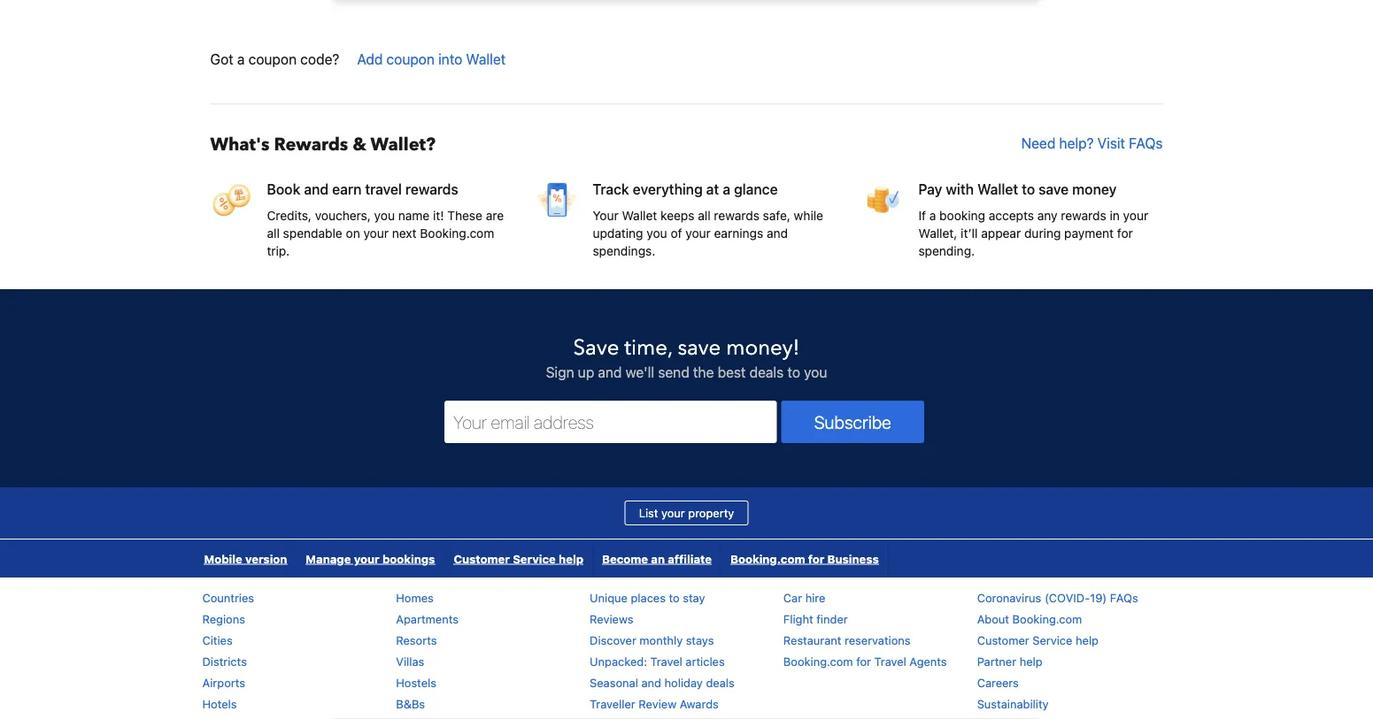 Task type: locate. For each thing, give the bounding box(es) containing it.
help left become
[[559, 552, 583, 566]]

1 vertical spatial customer service help link
[[977, 634, 1099, 648]]

0 horizontal spatial save
[[678, 333, 721, 363]]

villas link
[[396, 656, 424, 669]]

0 horizontal spatial all
[[267, 226, 280, 241]]

coupon left code?
[[248, 51, 297, 68]]

0 horizontal spatial customer service help link
[[445, 540, 592, 578]]

0 horizontal spatial rewards
[[405, 181, 458, 198]]

0 vertical spatial a
[[237, 51, 245, 68]]

save up the
[[678, 333, 721, 363]]

customer service help
[[454, 552, 583, 566]]

for
[[1117, 226, 1133, 241], [808, 552, 825, 566], [856, 656, 871, 669]]

customer service help link for become an affiliate
[[445, 540, 592, 578]]

during
[[1024, 226, 1061, 241]]

customer service help link for partner help
[[977, 634, 1099, 648]]

and up traveller review awards link at the bottom of the page
[[641, 677, 661, 690]]

for left business at the bottom right
[[808, 552, 825, 566]]

navigation inside save time, save money! footer
[[195, 540, 889, 578]]

a for if
[[929, 208, 936, 223]]

need
[[1021, 135, 1056, 152]]

your right of
[[685, 226, 711, 241]]

travel up "seasonal and holiday deals" link
[[650, 656, 682, 669]]

a right at
[[723, 181, 730, 198]]

2 horizontal spatial you
[[804, 364, 827, 381]]

19)
[[1090, 592, 1107, 605]]

1 horizontal spatial you
[[647, 226, 667, 241]]

1 horizontal spatial to
[[787, 364, 800, 381]]

1 horizontal spatial coupon
[[386, 51, 435, 68]]

districts link
[[202, 656, 247, 669]]

0 horizontal spatial you
[[374, 208, 395, 223]]

districts
[[202, 656, 247, 669]]

it'll
[[961, 226, 978, 241]]

faqs right visit at the top right of page
[[1129, 135, 1163, 152]]

your right on
[[363, 226, 389, 241]]

rewards inside your wallet keeps all rewards safe, while updating you of your earnings and spendings.
[[714, 208, 760, 223]]

pay
[[919, 181, 942, 198]]

your inside credits, vouchers, you name it! these are all spendable on your next booking.com trip.
[[363, 226, 389, 241]]

wallet up updating
[[622, 208, 657, 223]]

pay with wallet to save money
[[919, 181, 1117, 198]]

0 horizontal spatial customer
[[454, 552, 510, 566]]

restaurant
[[783, 634, 842, 648]]

a inside the if a booking accepts any rewards in your wallet, it'll appear during payment for spending.
[[929, 208, 936, 223]]

save
[[1039, 181, 1069, 198], [678, 333, 721, 363]]

reviews
[[590, 613, 633, 626]]

booking.com inside navigation
[[730, 552, 805, 566]]

traveller
[[590, 698, 635, 711]]

navigation
[[195, 540, 889, 578]]

b&bs
[[396, 698, 425, 711]]

travel inside car hire flight finder restaurant reservations booking.com for travel agents
[[874, 656, 906, 669]]

0 horizontal spatial to
[[669, 592, 680, 605]]

1 horizontal spatial deals
[[750, 364, 784, 381]]

rewards up it!
[[405, 181, 458, 198]]

wallet up accepts on the top right of page
[[977, 181, 1018, 198]]

customer up partner
[[977, 634, 1029, 648]]

1 vertical spatial deals
[[706, 677, 735, 690]]

1 vertical spatial a
[[723, 181, 730, 198]]

need help? visit faqs link
[[1021, 133, 1163, 158]]

wallet inside your wallet keeps all rewards safe, while updating you of your earnings and spendings.
[[622, 208, 657, 223]]

list your property link
[[625, 501, 748, 526]]

1 horizontal spatial wallet
[[622, 208, 657, 223]]

0 horizontal spatial travel
[[650, 656, 682, 669]]

1 horizontal spatial rewards
[[714, 208, 760, 223]]

coupon
[[248, 51, 297, 68], [386, 51, 435, 68]]

0 vertical spatial save
[[1039, 181, 1069, 198]]

0 vertical spatial service
[[513, 552, 556, 566]]

booking.com down these
[[420, 226, 494, 241]]

become an affiliate link
[[593, 540, 721, 578]]

0 horizontal spatial service
[[513, 552, 556, 566]]

all up trip.
[[267, 226, 280, 241]]

your inside your wallet keeps all rewards safe, while updating you of your earnings and spendings.
[[685, 226, 711, 241]]

and right "up"
[[598, 364, 622, 381]]

1 horizontal spatial customer service help link
[[977, 634, 1099, 648]]

1 vertical spatial for
[[808, 552, 825, 566]]

0 vertical spatial wallet
[[466, 51, 506, 68]]

booking.com
[[420, 226, 494, 241], [730, 552, 805, 566], [1012, 613, 1082, 626], [783, 656, 853, 669]]

0 horizontal spatial for
[[808, 552, 825, 566]]

deals down articles
[[706, 677, 735, 690]]

0 vertical spatial faqs
[[1129, 135, 1163, 152]]

resorts link
[[396, 634, 437, 648]]

coupon inside button
[[386, 51, 435, 68]]

careers link
[[977, 677, 1019, 690]]

faqs inside the 'need help? visit faqs' link
[[1129, 135, 1163, 152]]

1 vertical spatial you
[[647, 226, 667, 241]]

you left of
[[647, 226, 667, 241]]

rewards inside the if a booking accepts any rewards in your wallet, it'll appear during payment for spending.
[[1061, 208, 1106, 223]]

all right keeps
[[698, 208, 711, 223]]

deals
[[750, 364, 784, 381], [706, 677, 735, 690]]

0 vertical spatial all
[[698, 208, 711, 223]]

booking.com inside coronavirus (covid-19) faqs about booking.com customer service help partner help careers sustainability
[[1012, 613, 1082, 626]]

countries regions cities districts airports hotels
[[202, 592, 254, 711]]

all inside your wallet keeps all rewards safe, while updating you of your earnings and spendings.
[[698, 208, 711, 223]]

faqs inside coronavirus (covid-19) faqs about booking.com customer service help partner help careers sustainability
[[1110, 592, 1138, 605]]

next
[[392, 226, 417, 241]]

to up accepts on the top right of page
[[1022, 181, 1035, 198]]

0 vertical spatial deals
[[750, 364, 784, 381]]

unpacked:
[[590, 656, 647, 669]]

2 vertical spatial a
[[929, 208, 936, 223]]

customer service help link
[[445, 540, 592, 578], [977, 634, 1099, 648]]

wallet right into
[[466, 51, 506, 68]]

0 vertical spatial customer service help link
[[445, 540, 592, 578]]

visit
[[1098, 135, 1125, 152]]

at
[[706, 181, 719, 198]]

your inside "link"
[[354, 552, 380, 566]]

awards
[[680, 698, 719, 711]]

for down reservations
[[856, 656, 871, 669]]

travel down reservations
[[874, 656, 906, 669]]

we'll
[[626, 364, 654, 381]]

save inside save time, save money! sign up and we'll send the best deals to you
[[678, 333, 721, 363]]

faqs right 19) in the right of the page
[[1110, 592, 1138, 605]]

travel
[[365, 181, 402, 198]]

wallet,
[[919, 226, 957, 241]]

booking.com down coronavirus (covid-19) faqs 'link' at the bottom of page
[[1012, 613, 1082, 626]]

rewards
[[405, 181, 458, 198], [714, 208, 760, 223], [1061, 208, 1106, 223]]

save
[[573, 333, 619, 363]]

2 horizontal spatial a
[[929, 208, 936, 223]]

1 vertical spatial all
[[267, 226, 280, 241]]

customer right bookings
[[454, 552, 510, 566]]

booking.com for business
[[730, 552, 879, 566]]

faqs for coronavirus (covid-19) faqs about booking.com customer service help partner help careers sustainability
[[1110, 592, 1138, 605]]

2 horizontal spatial for
[[1117, 226, 1133, 241]]

booking.com down restaurant
[[783, 656, 853, 669]]

1 vertical spatial service
[[1033, 634, 1073, 648]]

1 horizontal spatial save
[[1039, 181, 1069, 198]]

&
[[353, 133, 366, 157]]

2 vertical spatial to
[[669, 592, 680, 605]]

help down 19) in the right of the page
[[1076, 634, 1099, 648]]

to down the money!
[[787, 364, 800, 381]]

faqs
[[1129, 135, 1163, 152], [1110, 592, 1138, 605]]

to left stay
[[669, 592, 680, 605]]

0 vertical spatial you
[[374, 208, 395, 223]]

1 horizontal spatial service
[[1033, 634, 1073, 648]]

booking.com up car
[[730, 552, 805, 566]]

and
[[304, 181, 328, 198], [767, 226, 788, 241], [598, 364, 622, 381], [641, 677, 661, 690]]

your right in
[[1123, 208, 1148, 223]]

for down in
[[1117, 226, 1133, 241]]

0 horizontal spatial wallet
[[466, 51, 506, 68]]

rewards up payment
[[1061, 208, 1106, 223]]

1 horizontal spatial travel
[[874, 656, 906, 669]]

accepts
[[989, 208, 1034, 223]]

coronavirus (covid-19) faqs about booking.com customer service help partner help careers sustainability
[[977, 592, 1138, 711]]

2 horizontal spatial rewards
[[1061, 208, 1106, 223]]

1 horizontal spatial customer
[[977, 634, 1029, 648]]

1 travel from the left
[[650, 656, 682, 669]]

a right got
[[237, 51, 245, 68]]

booking.com for travel agents link
[[783, 656, 947, 669]]

airports
[[202, 677, 245, 690]]

articles
[[686, 656, 725, 669]]

your right manage
[[354, 552, 380, 566]]

2 coupon from the left
[[386, 51, 435, 68]]

updating
[[593, 226, 643, 241]]

rewards up earnings
[[714, 208, 760, 223]]

booking.com inside credits, vouchers, you name it! these are all spendable on your next booking.com trip.
[[420, 226, 494, 241]]

got a coupon code?
[[210, 51, 339, 68]]

faqs for need help? visit faqs
[[1129, 135, 1163, 152]]

1 horizontal spatial for
[[856, 656, 871, 669]]

got
[[210, 51, 234, 68]]

and down safe,
[[767, 226, 788, 241]]

become
[[602, 552, 648, 566]]

a right if
[[929, 208, 936, 223]]

2 vertical spatial for
[[856, 656, 871, 669]]

of
[[671, 226, 682, 241]]

about
[[977, 613, 1009, 626]]

0 vertical spatial help
[[559, 552, 583, 566]]

you inside credits, vouchers, you name it! these are all spendable on your next booking.com trip.
[[374, 208, 395, 223]]

deals down the money!
[[750, 364, 784, 381]]

unique places to stay link
[[590, 592, 705, 605]]

wallet inside button
[[466, 51, 506, 68]]

1 horizontal spatial all
[[698, 208, 711, 223]]

0 horizontal spatial a
[[237, 51, 245, 68]]

2 vertical spatial help
[[1020, 656, 1043, 669]]

become an affiliate
[[602, 552, 712, 566]]

resorts
[[396, 634, 437, 648]]

1 vertical spatial customer
[[977, 634, 1029, 648]]

1 coupon from the left
[[248, 51, 297, 68]]

0 vertical spatial customer
[[454, 552, 510, 566]]

1 vertical spatial faqs
[[1110, 592, 1138, 605]]

car hire link
[[783, 592, 825, 605]]

help
[[559, 552, 583, 566], [1076, 634, 1099, 648], [1020, 656, 1043, 669]]

you up the subscribe
[[804, 364, 827, 381]]

0 horizontal spatial deals
[[706, 677, 735, 690]]

homes link
[[396, 592, 434, 605]]

your
[[593, 208, 619, 223]]

best
[[718, 364, 746, 381]]

wallet
[[466, 51, 506, 68], [977, 181, 1018, 198], [622, 208, 657, 223]]

1 vertical spatial to
[[787, 364, 800, 381]]

2 travel from the left
[[874, 656, 906, 669]]

coupon left into
[[386, 51, 435, 68]]

you down travel
[[374, 208, 395, 223]]

1 vertical spatial save
[[678, 333, 721, 363]]

0 horizontal spatial help
[[559, 552, 583, 566]]

2 horizontal spatial help
[[1076, 634, 1099, 648]]

help right partner
[[1020, 656, 1043, 669]]

add coupon into wallet button
[[350, 43, 513, 75]]

2 vertical spatial wallet
[[622, 208, 657, 223]]

2 vertical spatial you
[[804, 364, 827, 381]]

0 vertical spatial for
[[1117, 226, 1133, 241]]

0 horizontal spatial coupon
[[248, 51, 297, 68]]

unpacked: travel articles link
[[590, 656, 725, 669]]

your right list
[[661, 507, 685, 520]]

save up any
[[1039, 181, 1069, 198]]

into
[[438, 51, 462, 68]]

2 horizontal spatial wallet
[[977, 181, 1018, 198]]

and inside your wallet keeps all rewards safe, while updating you of your earnings and spendings.
[[767, 226, 788, 241]]

travel
[[650, 656, 682, 669], [874, 656, 906, 669]]

0 vertical spatial to
[[1022, 181, 1035, 198]]

2 horizontal spatial to
[[1022, 181, 1035, 198]]

save time, save money! footer
[[0, 289, 1373, 720]]

spending.
[[919, 244, 975, 259]]

navigation containing mobile version
[[195, 540, 889, 578]]

review
[[639, 698, 677, 711]]



Task type: describe. For each thing, give the bounding box(es) containing it.
and inside unique places to stay reviews discover monthly stays unpacked: travel articles seasonal and holiday deals traveller review awards
[[641, 677, 661, 690]]

deals inside unique places to stay reviews discover monthly stays unpacked: travel articles seasonal and holiday deals traveller review awards
[[706, 677, 735, 690]]

all inside credits, vouchers, you name it! these are all spendable on your next booking.com trip.
[[267, 226, 280, 241]]

car hire flight finder restaurant reservations booking.com for travel agents
[[783, 592, 947, 669]]

hotels
[[202, 698, 237, 711]]

to inside unique places to stay reviews discover monthly stays unpacked: travel articles seasonal and holiday deals traveller review awards
[[669, 592, 680, 605]]

keeps
[[661, 208, 695, 223]]

customer inside coronavirus (covid-19) faqs about booking.com customer service help partner help careers sustainability
[[977, 634, 1029, 648]]

mobile version
[[204, 552, 287, 566]]

subscribe
[[814, 412, 891, 432]]

rewards
[[274, 133, 348, 157]]

car
[[783, 592, 802, 605]]

business
[[827, 552, 879, 566]]

b&bs link
[[396, 698, 425, 711]]

help inside navigation
[[559, 552, 583, 566]]

agents
[[910, 656, 947, 669]]

payment
[[1064, 226, 1114, 241]]

on
[[346, 226, 360, 241]]

to inside save time, save money! sign up and we'll send the best deals to you
[[787, 364, 800, 381]]

booking
[[939, 208, 985, 223]]

name
[[398, 208, 430, 223]]

a for got
[[237, 51, 245, 68]]

and left earn
[[304, 181, 328, 198]]

while
[[794, 208, 823, 223]]

service inside navigation
[[513, 552, 556, 566]]

mobile version link
[[195, 540, 296, 578]]

send
[[658, 364, 689, 381]]

cities link
[[202, 634, 233, 648]]

if a booking accepts any rewards in your wallet, it'll appear during payment for spending.
[[919, 208, 1148, 259]]

places
[[631, 592, 666, 605]]

manage your bookings
[[306, 552, 435, 566]]

stay
[[683, 592, 705, 605]]

sustainability
[[977, 698, 1049, 711]]

hotels link
[[202, 698, 237, 711]]

you inside your wallet keeps all rewards safe, while updating you of your earnings and spendings.
[[647, 226, 667, 241]]

hire
[[805, 592, 825, 605]]

rewards for travel
[[405, 181, 458, 198]]

any
[[1037, 208, 1058, 223]]

help?
[[1059, 135, 1094, 152]]

discover
[[590, 634, 636, 648]]

safe,
[[763, 208, 790, 223]]

seasonal and holiday deals link
[[590, 677, 735, 690]]

apartments
[[396, 613, 459, 626]]

1 vertical spatial wallet
[[977, 181, 1018, 198]]

and inside save time, save money! sign up and we'll send the best deals to you
[[598, 364, 622, 381]]

code?
[[300, 51, 339, 68]]

traveller review awards link
[[590, 698, 719, 711]]

Your email address email field
[[444, 401, 777, 444]]

service inside coronavirus (covid-19) faqs about booking.com customer service help partner help careers sustainability
[[1033, 634, 1073, 648]]

manage
[[306, 552, 351, 566]]

add coupon into wallet
[[357, 51, 506, 68]]

book and earn travel rewards
[[267, 181, 458, 198]]

unique places to stay reviews discover monthly stays unpacked: travel articles seasonal and holiday deals traveller review awards
[[590, 592, 735, 711]]

your wallet keeps all rewards safe, while updating you of your earnings and spendings.
[[593, 208, 823, 259]]

(covid-
[[1045, 592, 1090, 605]]

spendings.
[[593, 244, 655, 259]]

affiliate
[[668, 552, 712, 566]]

regions
[[202, 613, 245, 626]]

with
[[946, 181, 974, 198]]

sustainability link
[[977, 698, 1049, 711]]

trip.
[[267, 244, 290, 259]]

track
[[593, 181, 629, 198]]

deals inside save time, save money! sign up and we'll send the best deals to you
[[750, 364, 784, 381]]

manage your bookings link
[[297, 540, 444, 578]]

booking.com inside car hire flight finder restaurant reservations booking.com for travel agents
[[783, 656, 853, 669]]

what's rewards & wallet?
[[210, 133, 436, 157]]

discover monthly stays link
[[590, 634, 714, 648]]

list
[[639, 507, 658, 520]]

sign
[[546, 364, 574, 381]]

wallet?
[[371, 133, 436, 157]]

for inside the if a booking accepts any rewards in your wallet, it'll appear during payment for spending.
[[1117, 226, 1133, 241]]

1 horizontal spatial a
[[723, 181, 730, 198]]

money
[[1072, 181, 1117, 198]]

for inside booking.com for business link
[[808, 552, 825, 566]]

are
[[486, 208, 504, 223]]

reviews link
[[590, 613, 633, 626]]

vouchers,
[[315, 208, 371, 223]]

bookings
[[382, 552, 435, 566]]

booking.com for business link
[[722, 540, 888, 578]]

need help? visit faqs
[[1021, 135, 1163, 152]]

time,
[[624, 333, 672, 363]]

restaurant reservations link
[[783, 634, 911, 648]]

you inside save time, save money! sign up and we'll send the best deals to you
[[804, 364, 827, 381]]

partner help link
[[977, 656, 1043, 669]]

cities
[[202, 634, 233, 648]]

rewards for all
[[714, 208, 760, 223]]

homes apartments resorts villas hostels b&bs
[[396, 592, 459, 711]]

1 horizontal spatial help
[[1020, 656, 1043, 669]]

customer inside navigation
[[454, 552, 510, 566]]

regions link
[[202, 613, 245, 626]]

1 vertical spatial help
[[1076, 634, 1099, 648]]

everything
[[633, 181, 703, 198]]

if
[[919, 208, 926, 223]]

for inside car hire flight finder restaurant reservations booking.com for travel agents
[[856, 656, 871, 669]]

flight finder link
[[783, 613, 848, 626]]

homes
[[396, 592, 434, 605]]

hostels link
[[396, 677, 436, 690]]

an
[[651, 552, 665, 566]]

airports link
[[202, 677, 245, 690]]

the
[[693, 364, 714, 381]]

earn
[[332, 181, 362, 198]]

coronavirus
[[977, 592, 1041, 605]]

holiday
[[664, 677, 703, 690]]

glance
[[734, 181, 778, 198]]

your inside the if a booking accepts any rewards in your wallet, it'll appear during payment for spending.
[[1123, 208, 1148, 223]]

countries link
[[202, 592, 254, 605]]

property
[[688, 507, 734, 520]]

travel inside unique places to stay reviews discover monthly stays unpacked: travel articles seasonal and holiday deals traveller review awards
[[650, 656, 682, 669]]

mobile
[[204, 552, 242, 566]]

apartments link
[[396, 613, 459, 626]]

book
[[267, 181, 300, 198]]



Task type: vqa. For each thing, say whether or not it's contained in the screenshot.


